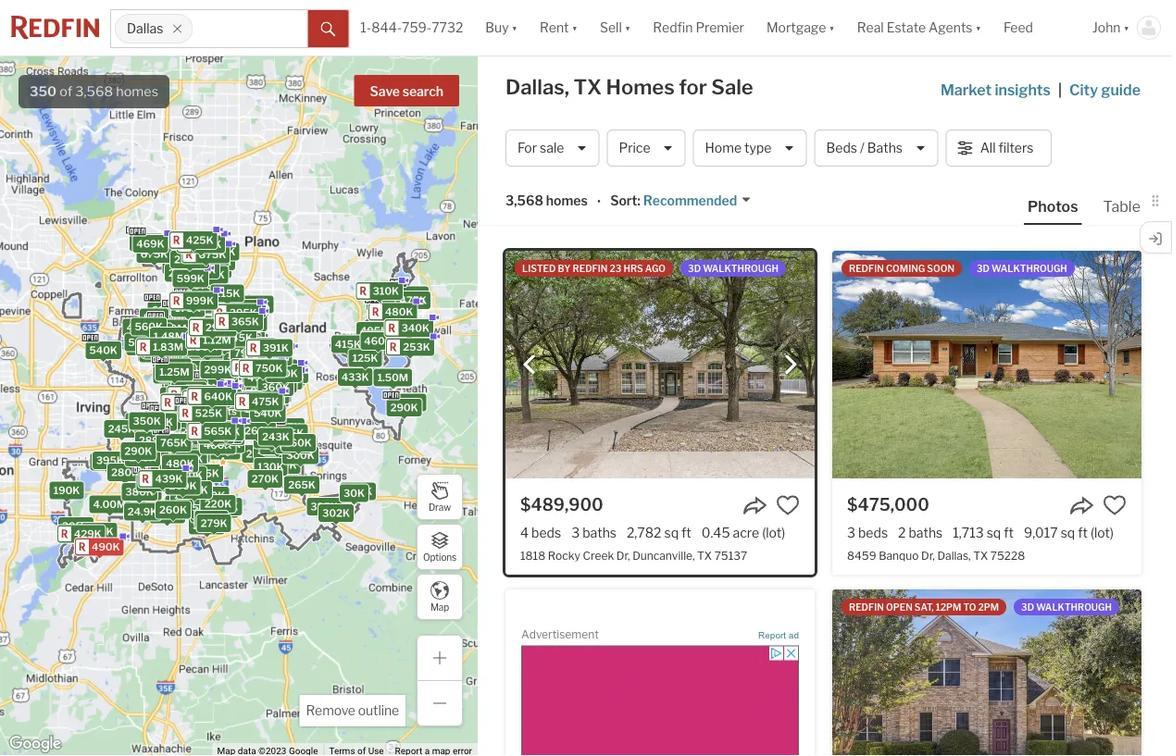 Task type: vqa. For each thing, say whether or not it's contained in the screenshot.
bottommost "$150,000"
no



Task type: locate. For each thing, give the bounding box(es) containing it.
327k
[[147, 455, 173, 467]]

4 beds
[[521, 525, 562, 541]]

2 favorite button image from the left
[[1103, 494, 1127, 518]]

0 vertical spatial 125k
[[237, 303, 263, 315]]

2.05m
[[162, 362, 195, 374]]

dr,
[[617, 549, 630, 563], [922, 549, 936, 563]]

0 horizontal spatial (lot)
[[763, 525, 786, 541]]

2 ft from the left
[[1004, 525, 1014, 541]]

walkthrough down recommended button on the right of the page
[[703, 263, 779, 274]]

▾ for john ▾
[[1124, 20, 1130, 36]]

3 up rocky
[[572, 525, 580, 541]]

480k
[[385, 306, 414, 318], [166, 458, 194, 470]]

ft left the 0.45
[[682, 525, 692, 541]]

3,568
[[75, 83, 113, 100], [506, 193, 544, 209]]

6 ▾ from the left
[[1124, 20, 1130, 36]]

0 horizontal spatial 560k
[[135, 321, 163, 333]]

beds up '8459'
[[859, 525, 889, 541]]

1 vertical spatial 2.20m
[[147, 344, 179, 356]]

ft for $475,000
[[1004, 525, 1014, 541]]

3,568 right of
[[75, 83, 113, 100]]

540k up 680k
[[132, 320, 160, 332]]

walkthrough
[[703, 263, 779, 274], [992, 263, 1068, 274], [1037, 602, 1113, 613]]

beds right 4
[[532, 525, 562, 541]]

1.25m up 149k
[[157, 369, 187, 381]]

433k
[[342, 372, 369, 384]]

1.09m up 1.20m in the top of the page
[[170, 310, 201, 322]]

475k right 329k
[[395, 331, 423, 343]]

365k down 79.8k
[[231, 316, 259, 328]]

sell ▾ button
[[600, 0, 631, 56]]

1.09m
[[170, 310, 201, 322], [173, 400, 204, 412]]

redfin left coming
[[850, 263, 885, 274]]

110k up 385k
[[194, 432, 218, 444]]

2 ▾ from the left
[[572, 20, 578, 36]]

1 horizontal spatial 340k
[[252, 396, 281, 408]]

400k down 1.40m
[[242, 401, 270, 413]]

290k down 865k
[[391, 402, 418, 414]]

415k up 172k
[[335, 339, 361, 351]]

▾ right sell
[[625, 20, 631, 36]]

391k
[[263, 342, 289, 354]]

1 3 from the left
[[572, 525, 580, 541]]

1 (lot) from the left
[[763, 525, 786, 541]]

302k
[[322, 507, 350, 520]]

0 vertical spatial 625k
[[141, 324, 169, 336]]

save search button
[[354, 75, 460, 107]]

585k
[[200, 264, 228, 276], [230, 309, 258, 321]]

1.25m
[[192, 344, 222, 356], [159, 367, 190, 379], [157, 369, 187, 381]]

mortgage ▾ button
[[767, 0, 835, 56]]

options button
[[417, 524, 463, 571]]

0 horizontal spatial 895k
[[196, 259, 224, 271]]

1 baths from the left
[[583, 525, 617, 541]]

340k up 253k
[[402, 322, 430, 334]]

2 vertical spatial 495k
[[217, 360, 245, 372]]

260k up 195k
[[169, 480, 197, 493]]

0 horizontal spatial 310k
[[139, 455, 165, 467]]

0 vertical spatial 895k
[[196, 259, 224, 271]]

215k up 279k
[[213, 501, 238, 513]]

0 vertical spatial 565k
[[249, 394, 277, 406]]

1 vertical spatial 310k
[[215, 433, 241, 445]]

895k down "305k"
[[250, 385, 278, 398]]

450k
[[154, 417, 182, 429]]

5 ▾ from the left
[[976, 20, 982, 36]]

75228
[[991, 549, 1026, 563]]

1-844-759-7732
[[361, 20, 463, 36]]

850k down 775k
[[195, 268, 223, 280]]

3d walkthrough down photos
[[977, 263, 1068, 274]]

749k
[[219, 366, 247, 378]]

110k
[[194, 432, 218, 444], [193, 432, 218, 444]]

1.25m up 725k
[[192, 344, 222, 356]]

report ad
[[759, 631, 800, 641]]

homes down dallas
[[116, 83, 158, 100]]

1 horizontal spatial 899k
[[204, 319, 232, 331]]

1 vertical spatial 650k
[[145, 340, 174, 352]]

favorite button checkbox
[[1103, 494, 1127, 518]]

3d right 2pm
[[1022, 602, 1035, 613]]

2 units up 605k
[[184, 389, 218, 401]]

110k up the 384k at the left
[[193, 432, 218, 444]]

389k
[[251, 344, 279, 356], [395, 397, 423, 409]]

mortgage
[[767, 20, 827, 36]]

ft up 75228
[[1004, 525, 1014, 541]]

homes left •
[[546, 193, 588, 209]]

200k down 800k
[[211, 338, 239, 350]]

0 vertical spatial 550k
[[261, 351, 289, 363]]

2 vertical spatial 375k
[[140, 477, 168, 489]]

675k
[[141, 248, 168, 260], [197, 269, 225, 281], [192, 389, 220, 401]]

0 vertical spatial 469k
[[136, 238, 165, 250]]

2 beds from the left
[[859, 525, 889, 541]]

1.00m
[[152, 312, 183, 324]]

895k down 505k on the left of the page
[[196, 259, 224, 271]]

200k up '249k'
[[279, 439, 307, 451]]

beds for $489,900
[[532, 525, 562, 541]]

1 vertical spatial 200k
[[279, 439, 307, 451]]

1 vertical spatial 375k
[[140, 443, 167, 455]]

389k up 1.08m
[[251, 344, 279, 356]]

0 vertical spatial 3,568
[[75, 83, 113, 100]]

1 vertical spatial 1.35m
[[185, 407, 216, 419]]

0 vertical spatial 255k
[[206, 365, 233, 377]]

249k
[[269, 460, 297, 472]]

0 horizontal spatial 320k
[[154, 462, 182, 474]]

redfin coming soon
[[850, 263, 955, 274]]

245k left 289k
[[108, 424, 136, 436]]

0 vertical spatial 850k
[[195, 268, 223, 280]]

▾ right buy
[[512, 20, 518, 36]]

1 ▾ from the left
[[512, 20, 518, 36]]

▾ for sell ▾
[[625, 20, 631, 36]]

579k
[[180, 241, 208, 253]]

1 horizontal spatial favorite button image
[[1103, 494, 1127, 518]]

3.30m
[[194, 366, 227, 378]]

recommended button
[[641, 192, 752, 210]]

2 horizontal spatial sq
[[1061, 525, 1076, 541]]

dallas,
[[506, 75, 570, 100], [938, 549, 971, 563]]

3d walkthrough for redfin coming soon
[[977, 263, 1068, 274]]

0 vertical spatial 320k
[[271, 375, 299, 387]]

1 horizontal spatial homes
[[546, 193, 588, 209]]

290k down 75k
[[199, 513, 227, 525]]

190k down the "463k"
[[174, 477, 201, 490]]

market insights link
[[941, 60, 1051, 101]]

320k down 319k
[[271, 375, 299, 387]]

280k up 449k
[[176, 461, 204, 473]]

baths for $475,000
[[909, 525, 943, 541]]

1 horizontal spatial 170k
[[238, 317, 264, 329]]

359k
[[130, 487, 158, 499]]

85k
[[220, 422, 242, 434]]

homes inside 3,568 homes •
[[546, 193, 588, 209]]

city
[[1070, 81, 1099, 99]]

0 horizontal spatial sq
[[665, 525, 679, 541]]

0 horizontal spatial 650k
[[145, 340, 174, 352]]

2.00m down 349k at the bottom left of page
[[172, 404, 205, 416]]

2 units down 690k
[[203, 406, 237, 418]]

3 up '8459'
[[848, 525, 856, 541]]

950k
[[201, 395, 230, 407]]

0 vertical spatial homes
[[116, 83, 158, 100]]

redfin for redfin coming soon
[[850, 263, 885, 274]]

1 horizontal spatial 585k
[[230, 309, 258, 321]]

1.98m
[[143, 348, 174, 360]]

865k
[[380, 373, 408, 385]]

3 sq from the left
[[1061, 525, 1076, 541]]

280k up 380k
[[111, 467, 139, 479]]

1 vertical spatial dallas,
[[938, 549, 971, 563]]

3d right soon
[[977, 263, 990, 274]]

0 vertical spatial 170k
[[238, 317, 264, 329]]

1 horizontal spatial 200k
[[211, 338, 239, 350]]

2 baths from the left
[[909, 525, 943, 541]]

1 sq from the left
[[665, 525, 679, 541]]

homes
[[606, 75, 675, 100]]

2.80m
[[186, 341, 218, 354]]

285k
[[206, 363, 233, 375], [129, 416, 157, 429], [277, 428, 304, 440]]

2 horizontal spatial 3d
[[1022, 602, 1035, 613]]

540k down 570k on the bottom left of page
[[254, 408, 282, 420]]

1 horizontal spatial 245k
[[201, 407, 228, 419]]

3,568 inside 3,568 homes •
[[506, 193, 544, 209]]

499k up '2.50m'
[[157, 416, 185, 428]]

1 vertical spatial 365k
[[231, 316, 259, 328]]

sq right 9,017
[[1061, 525, 1076, 541]]

215k down 75k
[[199, 514, 225, 526]]

of
[[60, 83, 72, 100]]

540k left 185k
[[89, 345, 118, 357]]

259k
[[248, 448, 276, 460]]

899k up 1.12m
[[204, 319, 232, 331]]

1 favorite button image from the left
[[776, 494, 800, 518]]

redfin
[[573, 263, 608, 274], [850, 263, 885, 274], [850, 602, 885, 613]]

2.75m
[[174, 254, 206, 266]]

sq up duncanville,
[[665, 525, 679, 541]]

330k down 975k
[[162, 452, 190, 464]]

1 vertical spatial 640k
[[204, 391, 233, 403]]

289k
[[139, 435, 166, 447]]

ft for $489,900
[[682, 525, 692, 541]]

1.09m down 349k at the bottom left of page
[[173, 400, 204, 412]]

remove
[[306, 704, 356, 719]]

215k up 79.8k
[[215, 288, 240, 300]]

499k down 950k
[[207, 410, 235, 422]]

baths
[[868, 140, 903, 156]]

1.50m
[[378, 372, 409, 384], [190, 382, 221, 394]]

0 vertical spatial dallas,
[[506, 75, 570, 100]]

330k up '249k'
[[264, 440, 292, 452]]

dallas, down 1,713
[[938, 549, 971, 563]]

sell ▾ button
[[589, 0, 642, 56]]

2.10m up 3.00m
[[167, 245, 197, 257]]

425k
[[186, 235, 214, 247], [127, 322, 154, 334], [196, 330, 224, 342], [196, 330, 224, 343], [173, 387, 200, 399], [181, 485, 208, 497]]

260k down the 391k
[[270, 368, 298, 380]]

None search field
[[193, 10, 308, 47]]

389k down 865k
[[395, 397, 423, 409]]

1 horizontal spatial 320k
[[271, 375, 299, 387]]

beds for $475,000
[[859, 525, 889, 541]]

275k
[[186, 386, 213, 398], [150, 417, 177, 429], [212, 429, 239, 441], [267, 442, 294, 454]]

sq for $475,000
[[987, 525, 1002, 541]]

favorite button checkbox
[[776, 494, 800, 518]]

0 vertical spatial 330k
[[371, 297, 399, 309]]

▾ right agents
[[976, 20, 982, 36]]

ft right 9,017
[[1079, 525, 1089, 541]]

2 horizontal spatial 340k
[[402, 322, 430, 334]]

mortgage ▾ button
[[756, 0, 847, 56]]

1.25m up "1.70m"
[[159, 367, 190, 379]]

250k
[[176, 292, 204, 304], [199, 322, 227, 334], [260, 363, 288, 375], [286, 440, 314, 452], [175, 493, 203, 505], [169, 499, 197, 511], [194, 508, 222, 520]]

0 horizontal spatial 1.50m
[[190, 382, 221, 394]]

0 horizontal spatial 480k
[[166, 458, 194, 470]]

1 horizontal spatial 540k
[[132, 320, 160, 332]]

899k down 99k
[[140, 327, 168, 339]]

baths up '8459 banquo dr, dallas, tx 75228'
[[909, 525, 943, 541]]

320k
[[271, 375, 299, 387], [154, 462, 182, 474]]

baths for $489,900
[[583, 525, 617, 541]]

170k down the "463k"
[[177, 470, 203, 482]]

565k down 1.40m
[[249, 394, 277, 406]]

365k
[[204, 256, 232, 268], [231, 316, 259, 328]]

0 horizontal spatial 190k
[[53, 485, 80, 497]]

price button
[[607, 130, 686, 167]]

sort :
[[611, 193, 641, 209]]

320k down 755k
[[154, 462, 182, 474]]

1 horizontal spatial 190k
[[174, 477, 201, 490]]

photos
[[1028, 197, 1079, 215]]

real estate agents ▾ link
[[858, 0, 982, 56]]

2 sq from the left
[[987, 525, 1002, 541]]

2 vertical spatial 215k
[[199, 514, 225, 526]]

225k up 160k
[[274, 422, 301, 434]]

0 vertical spatial 2.00m
[[157, 359, 189, 371]]

850k
[[195, 268, 223, 280], [167, 388, 196, 400]]

3d walkthrough down recommended button on the right of the page
[[688, 263, 779, 274]]

beds / baths
[[827, 140, 903, 156]]

0 vertical spatial 150k
[[148, 416, 174, 428]]

redfin for redfin open sat, 12pm to 2pm
[[850, 602, 885, 613]]

2pm
[[979, 602, 1000, 613]]

430k down 115k
[[233, 326, 261, 338]]

125k
[[237, 303, 263, 315], [353, 353, 378, 365]]

walkthrough for redfin open sat, 12pm to 2pm
[[1037, 602, 1113, 613]]

1 horizontal spatial 285k
[[206, 363, 233, 375]]

785k
[[203, 381, 230, 393]]

▾ right rent
[[572, 20, 578, 36]]

365k down 683k at top left
[[204, 256, 232, 268]]

home type
[[706, 140, 772, 156]]

baths
[[583, 525, 617, 541], [909, 525, 943, 541]]

2 horizontal spatial 290k
[[391, 402, 418, 414]]

280k
[[176, 461, 204, 473], [111, 467, 139, 479], [157, 468, 185, 480]]

1 ft from the left
[[682, 525, 692, 541]]

1 beds from the left
[[532, 525, 562, 541]]

dr, down 2 baths
[[922, 549, 936, 563]]

previous button image
[[521, 356, 539, 374]]

2 3 from the left
[[848, 525, 856, 541]]

photos button
[[1025, 196, 1100, 225]]

tx down the 1,713 sq ft
[[974, 549, 989, 563]]

253k
[[403, 341, 431, 353]]

1 vertical spatial 370k
[[184, 426, 211, 438]]

0 horizontal spatial 460k
[[204, 440, 232, 452]]

1 vertical spatial 625k
[[138, 340, 165, 353]]

221k
[[205, 434, 230, 446]]

photo of 8459 banquo dr, dallas, tx 75228 image
[[833, 251, 1142, 479]]

google image
[[5, 733, 66, 757]]

search
[[403, 84, 444, 100]]

photo of 1818 rocky creek dr, duncanville, tx 75137 image
[[506, 251, 815, 479]]

2.00m down 1.83m
[[157, 359, 189, 371]]

200k down 4.00m
[[78, 534, 106, 546]]

460k
[[364, 335, 393, 347], [204, 440, 232, 452]]

favorite button image
[[776, 494, 800, 518], [1103, 494, 1127, 518]]

4 ▾ from the left
[[829, 20, 835, 36]]

favorite button image for $475,000
[[1103, 494, 1127, 518]]

0 vertical spatial 299k
[[204, 364, 232, 376]]

0 horizontal spatial 3
[[572, 525, 580, 541]]

565k up 199k
[[204, 426, 232, 438]]

850k up 815k
[[167, 388, 196, 400]]

2 horizontal spatial 540k
[[254, 408, 282, 420]]

499k up 9.45m
[[182, 347, 210, 359]]

favorite button image up 9,017 sq ft (lot)
[[1103, 494, 1127, 518]]

photo of 6605 warwick dr, rowlett, tx 75087 image
[[833, 590, 1142, 757]]

3 ft from the left
[[1079, 525, 1089, 541]]

(lot)
[[763, 525, 786, 541], [1091, 525, 1115, 541]]

▾ for buy ▾
[[512, 20, 518, 36]]

255k
[[206, 365, 233, 377], [204, 498, 231, 510]]

685k
[[217, 363, 245, 375]]

favorite button image up 0.45 acre (lot)
[[776, 494, 800, 518]]

dr, right creek at the bottom
[[617, 549, 630, 563]]

1 vertical spatial 849k
[[194, 387, 222, 399]]

1 horizontal spatial 3
[[848, 525, 856, 541]]

400k up 106k
[[242, 299, 270, 311]]

1 vertical spatial 330k
[[264, 440, 292, 452]]

0 vertical spatial 375k
[[255, 361, 282, 373]]

2 horizontal spatial 200k
[[279, 439, 307, 451]]

:
[[638, 193, 641, 209]]

0 horizontal spatial 540k
[[89, 345, 118, 357]]

0 vertical spatial 2.20m
[[155, 323, 187, 335]]

0 vertical spatial 340k
[[402, 322, 430, 334]]

1 horizontal spatial 560k
[[210, 392, 238, 404]]

3 ▾ from the left
[[625, 20, 631, 36]]

▾ right john
[[1124, 20, 1130, 36]]

340k down 1.40m
[[252, 396, 281, 408]]

2 horizontal spatial ft
[[1079, 525, 1089, 541]]

480k down '2.70m'
[[166, 458, 194, 470]]

170k down '72.5k'
[[238, 317, 264, 329]]

699k
[[196, 297, 224, 310], [152, 304, 180, 317], [174, 386, 202, 398], [232, 394, 260, 406], [149, 413, 177, 425]]

walkthrough for listed by redfin 23 hrs ago
[[703, 263, 779, 274]]

▾ right mortgage
[[829, 20, 835, 36]]

2.00m
[[157, 359, 189, 371], [172, 404, 205, 416]]

683k
[[194, 239, 222, 251]]

130k
[[258, 461, 284, 473]]

0 horizontal spatial 240k
[[169, 392, 197, 404]]

1 vertical spatial homes
[[546, 193, 588, 209]]

615k
[[145, 338, 171, 350]]

550k
[[261, 351, 289, 363], [252, 390, 280, 402], [149, 415, 177, 427]]

walkthrough down photos "button"
[[992, 263, 1068, 274]]

2 vertical spatial 675k
[[192, 389, 220, 401]]

walkthrough down 9,017 sq ft (lot)
[[1037, 602, 1113, 613]]

3d right ago
[[688, 263, 701, 274]]

1 vertical spatial 480k
[[166, 458, 194, 470]]

0 vertical spatial 215k
[[215, 288, 240, 300]]

1 horizontal spatial 150k
[[204, 429, 231, 441]]

▾ for rent ▾
[[572, 20, 578, 36]]

245k down 690k
[[201, 407, 228, 419]]

2 vertical spatial units
[[211, 406, 237, 418]]

map
[[431, 602, 449, 614]]

dallas, tx homes for sale
[[506, 75, 754, 100]]

remove dallas image
[[172, 23, 183, 34]]

dallas, up 'for sale'
[[506, 75, 570, 100]]



Task type: describe. For each thing, give the bounding box(es) containing it.
24.9k
[[128, 506, 158, 518]]

270k
[[252, 474, 279, 486]]

0 vertical spatial 240k
[[199, 330, 227, 343]]

0 vertical spatial 1.09m
[[170, 310, 201, 322]]

1 vertical spatial 565k
[[204, 426, 232, 438]]

redfin premier button
[[642, 0, 756, 56]]

0 horizontal spatial 125k
[[237, 303, 263, 315]]

329k
[[366, 334, 393, 346]]

2 vertical spatial 625k
[[158, 444, 185, 456]]

2 horizontal spatial tx
[[974, 549, 989, 563]]

755k
[[152, 446, 179, 458]]

185k
[[130, 341, 156, 353]]

384k
[[178, 449, 206, 461]]

2 horizontal spatial 310k
[[373, 285, 399, 298]]

sale
[[712, 75, 754, 100]]

75k
[[205, 498, 226, 510]]

1 vertical spatial 895k
[[250, 385, 278, 398]]

193k
[[176, 272, 202, 284]]

buy
[[486, 20, 509, 36]]

0 horizontal spatial 170k
[[177, 470, 203, 482]]

0 vertical spatial 460k
[[364, 335, 393, 347]]

dallas
[[127, 21, 163, 36]]

745k
[[226, 332, 253, 344]]

feed
[[1004, 20, 1034, 36]]

1,713 sq ft
[[954, 525, 1014, 541]]

475k up 635k
[[400, 295, 427, 307]]

1 vertical spatial 255k
[[204, 498, 231, 510]]

50k
[[207, 434, 229, 446]]

1 vertical spatial 550k
[[252, 390, 280, 402]]

1.40m
[[248, 380, 279, 392]]

511k
[[241, 409, 265, 421]]

ago
[[646, 263, 666, 274]]

925k
[[176, 383, 204, 395]]

1 horizontal spatial 370k
[[223, 306, 251, 318]]

2 dr, from the left
[[922, 549, 936, 563]]

605k
[[188, 401, 217, 413]]

475k up 570k on the bottom left of page
[[248, 372, 275, 384]]

670k
[[90, 345, 118, 357]]

0 vertical spatial 1.35m
[[183, 368, 213, 380]]

1 vertical spatial 2.00m
[[172, 404, 205, 416]]

for sale
[[518, 140, 565, 156]]

3d for redfin coming soon
[[977, 263, 990, 274]]

1,713
[[954, 525, 984, 541]]

sell
[[600, 20, 622, 36]]

3,568 homes •
[[506, 193, 601, 210]]

649k
[[143, 418, 172, 430]]

889k
[[152, 338, 180, 350]]

to
[[964, 602, 977, 613]]

2 vertical spatial 550k
[[149, 415, 177, 427]]

1 horizontal spatial 415k
[[335, 339, 361, 351]]

1 vertical spatial 2 units
[[184, 389, 218, 401]]

2 110k from the top
[[193, 432, 218, 444]]

hrs
[[624, 263, 644, 274]]

3.40m
[[175, 342, 207, 354]]

2 vertical spatial 260k
[[159, 505, 187, 517]]

john ▾
[[1093, 20, 1130, 36]]

1 vertical spatial 1.09m
[[173, 400, 204, 412]]

928k
[[183, 404, 210, 416]]

1818 rocky creek dr, duncanville, tx 75137
[[521, 549, 748, 563]]

0 vertical spatial 495k
[[360, 325, 388, 337]]

0 horizontal spatial 899k
[[140, 327, 168, 339]]

beds / baths button
[[815, 130, 939, 167]]

106k
[[237, 316, 263, 328]]

buy ▾ button
[[486, 0, 518, 56]]

2 vertical spatial 340k
[[85, 526, 114, 538]]

rent
[[540, 20, 569, 36]]

3d for listed by redfin 23 hrs ago
[[688, 263, 701, 274]]

2,782
[[627, 525, 662, 541]]

690k
[[199, 393, 228, 405]]

3d for redfin open sat, 12pm to 2pm
[[1022, 602, 1035, 613]]

agents
[[929, 20, 973, 36]]

1.48m
[[154, 331, 184, 343]]

1 dr, from the left
[[617, 549, 630, 563]]

2 horizontal spatial 285k
[[277, 428, 304, 440]]

advertisement
[[522, 628, 599, 641]]

0 vertical spatial 849k
[[171, 361, 199, 373]]

680k
[[141, 337, 170, 349]]

3 for 3 beds
[[848, 525, 856, 541]]

140k
[[177, 451, 203, 463]]

463k
[[175, 453, 203, 465]]

open
[[887, 602, 913, 613]]

975k
[[160, 438, 187, 450]]

475k down "305k"
[[246, 385, 274, 397]]

1.18m
[[243, 352, 272, 364]]

submit search image
[[321, 22, 336, 37]]

sq for $489,900
[[665, 525, 679, 541]]

1 horizontal spatial 565k
[[249, 394, 277, 406]]

redfin left 23
[[573, 263, 608, 274]]

0 horizontal spatial 430k
[[233, 326, 261, 338]]

favorite button image for $489,900
[[776, 494, 800, 518]]

0 horizontal spatial 200k
[[78, 534, 106, 546]]

2 vertical spatial 640k
[[188, 408, 216, 420]]

1 vertical spatial 260k
[[169, 480, 197, 493]]

0 vertical spatial 560k
[[135, 321, 163, 333]]

0 horizontal spatial 290k
[[124, 446, 152, 458]]

city guide link
[[1070, 79, 1145, 101]]

1 vertical spatial 2.10m
[[169, 364, 199, 376]]

2 vertical spatial 2 units
[[203, 406, 237, 418]]

0 vertical spatial units
[[215, 338, 241, 350]]

home type button
[[693, 130, 807, 167]]

2 vertical spatial 599k
[[174, 413, 202, 425]]

1 vertical spatial 299k
[[217, 403, 244, 416]]

0 horizontal spatial 585k
[[200, 264, 228, 276]]

0 vertical spatial 675k
[[141, 248, 168, 260]]

0 vertical spatial 540k
[[132, 320, 160, 332]]

350 of 3,568 homes
[[30, 83, 158, 100]]

280k down 327k
[[157, 468, 185, 480]]

listed by redfin 23 hrs ago
[[523, 263, 666, 274]]

1 vertical spatial 540k
[[89, 345, 118, 357]]

banquo
[[879, 549, 919, 563]]

0 vertical spatial 389k
[[251, 344, 279, 356]]

0 horizontal spatial dallas,
[[506, 75, 570, 100]]

475k down 1.40m
[[252, 396, 279, 408]]

1 horizontal spatial dallas,
[[938, 549, 971, 563]]

72.5k
[[236, 303, 265, 315]]

▾ for mortgage ▾
[[829, 20, 835, 36]]

3d walkthrough for redfin open sat, 12pm to 2pm
[[1022, 602, 1113, 613]]

1 vertical spatial 599k
[[193, 397, 221, 409]]

1 horizontal spatial 430k
[[277, 369, 305, 381]]

1 vertical spatial 495k
[[245, 345, 273, 357]]

2.70m
[[155, 445, 186, 457]]

all
[[981, 140, 996, 156]]

3 for 3 baths
[[572, 525, 580, 541]]

199k
[[215, 439, 241, 451]]

for
[[518, 140, 537, 156]]

rent ▾ button
[[529, 0, 589, 56]]

premier
[[696, 20, 745, 36]]

172k
[[354, 352, 379, 364]]

3d walkthrough for listed by redfin 23 hrs ago
[[688, 263, 779, 274]]

1 horizontal spatial 650k
[[188, 264, 216, 276]]

0 horizontal spatial 285k
[[129, 416, 157, 429]]

505k
[[207, 246, 236, 258]]

12pm
[[936, 602, 962, 613]]

0 vertical spatial 365k
[[204, 256, 232, 268]]

0 horizontal spatial tx
[[574, 75, 602, 100]]

0 horizontal spatial 415k
[[134, 237, 160, 249]]

1 110k from the top
[[194, 432, 218, 444]]

rent ▾ button
[[540, 0, 578, 56]]

1.83m
[[153, 341, 184, 353]]

230k
[[198, 490, 225, 502]]

draw button
[[417, 474, 463, 521]]

0 vertical spatial 200k
[[211, 338, 239, 350]]

2 vertical spatial 540k
[[254, 408, 282, 420]]

2 vertical spatial 290k
[[199, 513, 227, 525]]

725k
[[192, 363, 219, 375]]

1.70m
[[169, 383, 199, 395]]

map region
[[0, 0, 512, 757]]

buy ▾
[[486, 20, 518, 36]]

acre
[[733, 525, 760, 541]]

redfin premier
[[653, 20, 745, 36]]

0 horizontal spatial homes
[[116, 83, 158, 100]]

700k
[[193, 397, 221, 409]]

•
[[597, 194, 601, 210]]

save search
[[370, 84, 444, 100]]

$475,000
[[848, 495, 930, 515]]

advertisement region
[[522, 646, 800, 757]]

next button image
[[782, 356, 800, 374]]

1 horizontal spatial 125k
[[353, 353, 378, 365]]

192k
[[226, 335, 251, 347]]

1 vertical spatial 469k
[[202, 438, 230, 450]]

report ad button
[[759, 631, 800, 645]]

408k
[[344, 486, 373, 498]]

map button
[[417, 574, 463, 621]]

0 vertical spatial 400k
[[242, 299, 270, 311]]

1 vertical spatial 400k
[[242, 401, 270, 413]]

1 vertical spatial 585k
[[230, 309, 258, 321]]

1 horizontal spatial 310k
[[215, 433, 241, 445]]

1 horizontal spatial 330k
[[264, 440, 292, 452]]

2 horizontal spatial 330k
[[371, 297, 399, 309]]

1 vertical spatial 215k
[[213, 501, 238, 513]]

john
[[1093, 20, 1121, 36]]

0 vertical spatial 225k
[[274, 422, 301, 434]]

1 vertical spatial units
[[192, 389, 218, 401]]

1-844-759-7732 link
[[361, 20, 463, 36]]

1 vertical spatial 225k
[[258, 445, 285, 457]]

0 vertical spatial 2.10m
[[167, 245, 197, 257]]

1 vertical spatial 320k
[[154, 462, 182, 474]]

buy ▾ button
[[475, 0, 529, 56]]

2 (lot) from the left
[[1091, 525, 1115, 541]]

1 horizontal spatial tx
[[698, 549, 713, 563]]

walkthrough for redfin coming soon
[[992, 263, 1068, 274]]

1 vertical spatial 245k
[[108, 424, 136, 436]]

2 vertical spatial 330k
[[162, 452, 190, 464]]

0 vertical spatial 245k
[[201, 407, 228, 419]]

279k
[[201, 518, 228, 530]]

0 vertical spatial 640k
[[255, 350, 283, 362]]

options
[[423, 552, 457, 564]]

465k
[[128, 327, 156, 339]]

1 vertical spatial 240k
[[169, 392, 197, 404]]



